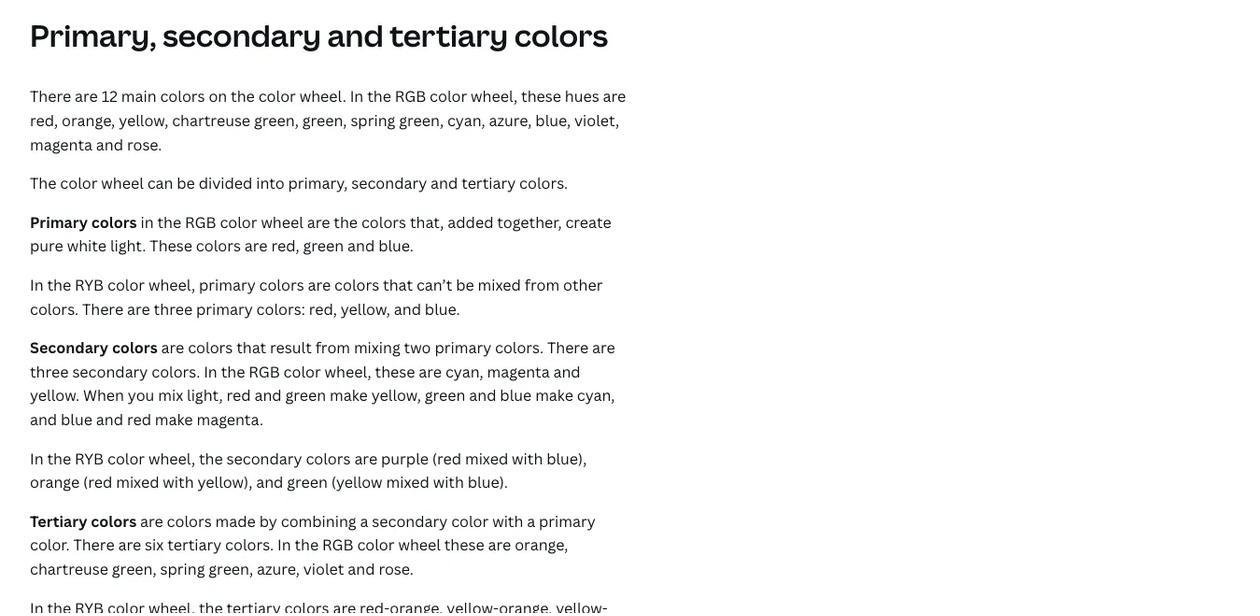 Task type: locate. For each thing, give the bounding box(es) containing it.
1 horizontal spatial be
[[456, 275, 475, 295]]

rgb inside are colors made by combining a secondary color with a primary color. there are six tertiary colors. in the rgb color wheel these are orange, chartreuse green, spring green, azure, violet and rose.
[[323, 535, 354, 555]]

0 horizontal spatial (red
[[83, 472, 112, 492]]

are left six
[[118, 535, 141, 555]]

and up "by"
[[256, 472, 284, 492]]

0 vertical spatial be
[[177, 173, 195, 193]]

and
[[328, 15, 384, 55], [96, 134, 123, 154], [431, 173, 458, 193], [348, 236, 375, 256], [394, 298, 421, 319], [554, 361, 581, 381], [255, 385, 282, 405], [469, 385, 497, 405], [30, 409, 57, 429], [96, 409, 123, 429], [256, 472, 284, 492], [348, 559, 375, 579]]

2 horizontal spatial these
[[521, 86, 562, 106]]

secondary colors
[[30, 337, 158, 357]]

2 vertical spatial these
[[445, 535, 485, 555]]

1 vertical spatial magenta
[[487, 361, 550, 381]]

0 vertical spatial azure,
[[489, 110, 532, 130]]

divided
[[199, 173, 253, 193]]

2 ryb from the top
[[75, 448, 104, 468]]

be
[[177, 173, 195, 193], [456, 275, 475, 295]]

1 vertical spatial orange,
[[515, 535, 569, 555]]

primary, secondary and tertiary colors
[[30, 15, 608, 55]]

rose. up can
[[127, 134, 162, 154]]

wheel, inside there are 12 main colors on the color wheel. in the rgb color wheel, these hues are red, orange, yellow, chartreuse green, green, spring green, cyan, azure, blue, violet, magenta and rose.
[[471, 86, 518, 106]]

colors:
[[257, 298, 305, 319]]

rgb up these
[[185, 212, 216, 232]]

are down other
[[593, 337, 616, 357]]

0 vertical spatial blue.
[[379, 236, 414, 256]]

orange,
[[62, 110, 115, 130], [515, 535, 569, 555]]

rose. right violet at the bottom left of the page
[[379, 559, 414, 579]]

green up the in the ryb color wheel, primary colors are colors that can't be mixed from other colors. there are three primary colors: red, yellow, and blue.
[[303, 236, 344, 256]]

are down in the rgb color wheel are the colors that, added together, create pure white light. these colors are red, green and blue.
[[308, 275, 331, 295]]

light.
[[110, 236, 146, 256]]

three down these
[[154, 298, 193, 319]]

from
[[525, 275, 560, 295], [316, 337, 350, 357]]

0 vertical spatial yellow,
[[119, 110, 169, 130]]

1 vertical spatial blue.
[[425, 298, 460, 319]]

these
[[150, 236, 192, 256]]

the right the 'in'
[[157, 212, 181, 232]]

rose.
[[127, 134, 162, 154], [379, 559, 414, 579]]

secondary
[[163, 15, 321, 55], [352, 173, 427, 193], [72, 361, 148, 381], [227, 448, 302, 468], [372, 511, 448, 531]]

0 vertical spatial chartreuse
[[172, 110, 251, 130]]

red, up the in the ryb color wheel, primary colors are colors that can't be mixed from other colors. there are three primary colors: red, yellow, and blue.
[[271, 236, 300, 256]]

1 horizontal spatial blue
[[500, 385, 532, 405]]

green up combining
[[287, 472, 328, 492]]

make
[[330, 385, 368, 405], [536, 385, 574, 405], [155, 409, 193, 429]]

0 horizontal spatial rose.
[[127, 134, 162, 154]]

green inside in the rgb color wheel are the colors that, added together, create pure white light. these colors are red, green and blue.
[[303, 236, 344, 256]]

colors up (yellow
[[306, 448, 351, 468]]

blue).
[[468, 472, 508, 492]]

when
[[83, 385, 124, 405]]

0 vertical spatial these
[[521, 86, 562, 106]]

a
[[360, 511, 369, 531], [527, 511, 536, 531]]

these down blue).
[[445, 535, 485, 555]]

secondary up when
[[72, 361, 148, 381]]

that inside the in the ryb color wheel, primary colors are colors that can't be mixed from other colors. there are three primary colors: red, yellow, and blue.
[[383, 275, 413, 295]]

mixed inside the in the ryb color wheel, primary colors are colors that can't be mixed from other colors. there are three primary colors: red, yellow, and blue.
[[478, 275, 521, 295]]

yellow, up mixing
[[341, 298, 391, 319]]

1 vertical spatial these
[[375, 361, 415, 381]]

orange, down blue),
[[515, 535, 569, 555]]

ryb inside the in the ryb color wheel, primary colors are colors that can't be mixed from other colors. there are three primary colors: red, yellow, and blue.
[[75, 275, 104, 295]]

wheel inside in the rgb color wheel are the colors that, added together, create pure white light. these colors are red, green and blue.
[[261, 212, 304, 232]]

colors right these
[[196, 236, 241, 256]]

ryb down white
[[75, 275, 104, 295]]

0 vertical spatial wheel
[[101, 173, 144, 193]]

rgb right wheel.
[[395, 86, 426, 106]]

0 vertical spatial that
[[383, 275, 413, 295]]

tertiary
[[30, 511, 87, 531]]

1 vertical spatial rose.
[[379, 559, 414, 579]]

in inside the in the ryb color wheel, primary colors are colors that can't be mixed from other colors. there are three primary colors: red, yellow, and blue.
[[30, 275, 44, 295]]

green,
[[254, 110, 299, 130], [302, 110, 347, 130], [399, 110, 444, 130], [112, 559, 157, 579], [209, 559, 253, 579]]

there
[[30, 86, 71, 106], [82, 298, 123, 319], [548, 337, 589, 357], [73, 535, 115, 555]]

1 vertical spatial red
[[127, 409, 151, 429]]

the
[[231, 86, 255, 106], [367, 86, 391, 106], [157, 212, 181, 232], [334, 212, 358, 232], [47, 275, 71, 295], [221, 361, 245, 381], [47, 448, 71, 468], [199, 448, 223, 468], [295, 535, 319, 555]]

wheel inside are colors made by combining a secondary color with a primary color. there are six tertiary colors. in the rgb color wheel these are orange, chartreuse green, spring green, azure, violet and rose.
[[399, 535, 441, 555]]

yellow, down mixing
[[372, 385, 421, 405]]

with
[[512, 448, 543, 468], [163, 472, 194, 492], [433, 472, 464, 492], [493, 511, 524, 531]]

1 vertical spatial yellow,
[[341, 298, 391, 319]]

rgb down the 'result'
[[249, 361, 280, 381]]

from left other
[[525, 275, 560, 295]]

the down primary,
[[334, 212, 358, 232]]

1 vertical spatial spring
[[160, 559, 205, 579]]

create
[[566, 212, 612, 232]]

azure,
[[489, 110, 532, 130], [257, 559, 300, 579]]

0 horizontal spatial that
[[237, 337, 266, 357]]

that left the 'result'
[[237, 337, 266, 357]]

colors left on
[[160, 86, 205, 106]]

are down primary,
[[307, 212, 330, 232]]

(red right purple
[[433, 448, 462, 468]]

blue,
[[536, 110, 571, 130]]

main
[[121, 86, 157, 106]]

three inside the in the ryb color wheel, primary colors are colors that can't be mixed from other colors. there are three primary colors: red, yellow, and blue.
[[154, 298, 193, 319]]

0 horizontal spatial three
[[30, 361, 69, 381]]

cyan, left blue,
[[448, 110, 486, 130]]

2 horizontal spatial wheel
[[399, 535, 441, 555]]

2 vertical spatial yellow,
[[372, 385, 421, 405]]

there left 12
[[30, 86, 71, 106]]

1 horizontal spatial wheel
[[261, 212, 304, 232]]

and down yellow.
[[30, 409, 57, 429]]

1 horizontal spatial magenta
[[487, 361, 550, 381]]

cyan, up blue),
[[577, 385, 615, 405]]

1 horizontal spatial these
[[445, 535, 485, 555]]

blue.
[[379, 236, 414, 256], [425, 298, 460, 319]]

orange, down 12
[[62, 110, 115, 130]]

wheel down purple
[[399, 535, 441, 555]]

in down combining
[[278, 535, 291, 555]]

there down the tertiary colors
[[73, 535, 115, 555]]

1 horizontal spatial azure,
[[489, 110, 532, 130]]

0 horizontal spatial spring
[[160, 559, 205, 579]]

1 horizontal spatial that
[[383, 275, 413, 295]]

1 horizontal spatial from
[[525, 275, 560, 295]]

0 horizontal spatial blue.
[[379, 236, 414, 256]]

cyan,
[[448, 110, 486, 130], [446, 361, 484, 381], [577, 385, 615, 405]]

together,
[[498, 212, 562, 232]]

1 vertical spatial be
[[456, 275, 475, 295]]

wheel down into
[[261, 212, 304, 232]]

be right can
[[177, 173, 195, 193]]

primary
[[199, 275, 256, 295], [196, 298, 253, 319], [435, 337, 492, 357], [539, 511, 596, 531]]

12
[[102, 86, 118, 106]]

green
[[303, 236, 344, 256], [286, 385, 326, 405], [425, 385, 466, 405], [287, 472, 328, 492]]

two
[[404, 337, 431, 357]]

rgb inside are colors that result from mixing two primary colors. there are three secondary colors. in the rgb color wheel, these are cyan, magenta and yellow. when you mix light, red and green make yellow, green and blue make cyan, and blue and red make magenta.
[[249, 361, 280, 381]]

2 vertical spatial tertiary
[[167, 535, 222, 555]]

0 horizontal spatial from
[[316, 337, 350, 357]]

are
[[75, 86, 98, 106], [603, 86, 626, 106], [307, 212, 330, 232], [245, 236, 268, 256], [308, 275, 331, 295], [127, 298, 150, 319], [161, 337, 184, 357], [593, 337, 616, 357], [419, 361, 442, 381], [355, 448, 378, 468], [140, 511, 163, 531], [118, 535, 141, 555], [488, 535, 511, 555]]

violet
[[304, 559, 344, 579]]

yellow),
[[198, 472, 253, 492]]

1 vertical spatial chartreuse
[[30, 559, 108, 579]]

that,
[[410, 212, 444, 232]]

color inside in the ryb color wheel, the secondary colors are purple (red mixed with blue), orange (red mixed with yellow), and green (yellow mixed with blue).
[[107, 448, 145, 468]]

primary,
[[288, 173, 348, 193]]

result
[[270, 337, 312, 357]]

1 vertical spatial that
[[237, 337, 266, 357]]

0 horizontal spatial orange,
[[62, 110, 115, 130]]

from inside the in the ryb color wheel, primary colors are colors that can't be mixed from other colors. there are three primary colors: red, yellow, and blue.
[[525, 275, 560, 295]]

that
[[383, 275, 413, 295], [237, 337, 266, 357]]

1 horizontal spatial three
[[154, 298, 193, 319]]

by
[[260, 511, 277, 531]]

make down mix
[[155, 409, 193, 429]]

pure
[[30, 236, 63, 256]]

0 horizontal spatial wheel
[[101, 173, 144, 193]]

the up the 'light,'
[[221, 361, 245, 381]]

are up "secondary colors"
[[127, 298, 150, 319]]

are up six
[[140, 511, 163, 531]]

0 horizontal spatial azure,
[[257, 559, 300, 579]]

yellow,
[[119, 110, 169, 130], [341, 298, 391, 319], [372, 385, 421, 405]]

1 vertical spatial azure,
[[257, 559, 300, 579]]

0 vertical spatial red,
[[30, 110, 58, 130]]

1 vertical spatial tertiary
[[462, 173, 516, 193]]

1 horizontal spatial rose.
[[379, 559, 414, 579]]

secondary inside are colors made by combining a secondary color with a primary color. there are six tertiary colors. in the rgb color wheel these are orange, chartreuse green, spring green, azure, violet and rose.
[[372, 511, 448, 531]]

three
[[154, 298, 193, 319], [30, 361, 69, 381]]

2 horizontal spatial make
[[536, 385, 574, 405]]

1 horizontal spatial chartreuse
[[172, 110, 251, 130]]

red,
[[30, 110, 58, 130], [271, 236, 300, 256], [309, 298, 337, 319]]

1 vertical spatial wheel
[[261, 212, 304, 232]]

colors inside in the ryb color wheel, the secondary colors are purple (red mixed with blue), orange (red mixed with yellow), and green (yellow mixed with blue).
[[306, 448, 351, 468]]

chartreuse down the "color."
[[30, 559, 108, 579]]

1 vertical spatial blue
[[61, 409, 93, 429]]

and right violet at the bottom left of the page
[[348, 559, 375, 579]]

0 horizontal spatial these
[[375, 361, 415, 381]]

make up blue),
[[536, 385, 574, 405]]

0 vertical spatial rose.
[[127, 134, 162, 154]]

2 vertical spatial red,
[[309, 298, 337, 319]]

0 vertical spatial spring
[[351, 110, 396, 130]]

purple
[[381, 448, 429, 468]]

0 vertical spatial orange,
[[62, 110, 115, 130]]

1 vertical spatial from
[[316, 337, 350, 357]]

1 ryb from the top
[[75, 275, 104, 295]]

magenta
[[30, 134, 93, 154], [487, 361, 550, 381]]

blue
[[500, 385, 532, 405], [61, 409, 93, 429]]

colors
[[515, 15, 608, 55], [160, 86, 205, 106], [91, 212, 137, 232], [362, 212, 407, 232], [196, 236, 241, 256], [259, 275, 304, 295], [335, 275, 380, 295], [112, 337, 158, 357], [188, 337, 233, 357], [306, 448, 351, 468], [91, 511, 137, 531], [167, 511, 212, 531]]

azure, left blue,
[[489, 110, 532, 130]]

colors.
[[520, 173, 568, 193], [30, 298, 79, 319], [495, 337, 544, 357], [152, 361, 200, 381], [225, 535, 274, 555]]

in up orange
[[30, 448, 44, 468]]

wheel left can
[[101, 173, 144, 193]]

the inside are colors made by combining a secondary color with a primary color. there are six tertiary colors. in the rgb color wheel these are orange, chartreuse green, spring green, azure, violet and rose.
[[295, 535, 319, 555]]

1 horizontal spatial red
[[227, 385, 251, 405]]

rgb up violet at the bottom left of the page
[[323, 535, 354, 555]]

the down combining
[[295, 535, 319, 555]]

in up the 'light,'
[[204, 361, 218, 381]]

the
[[30, 173, 56, 193]]

blue. inside in the rgb color wheel are the colors that, added together, create pure white light. these colors are red, green and blue.
[[379, 236, 414, 256]]

in right wheel.
[[350, 86, 364, 106]]

1 vertical spatial three
[[30, 361, 69, 381]]

wheel, inside in the ryb color wheel, the secondary colors are purple (red mixed with blue), orange (red mixed with yellow), and green (yellow mixed with blue).
[[149, 448, 195, 468]]

0 vertical spatial magenta
[[30, 134, 93, 154]]

be right "can't"
[[456, 275, 475, 295]]

color inside are colors that result from mixing two primary colors. there are three secondary colors. in the rgb color wheel, these are cyan, magenta and yellow. when you mix light, red and green make yellow, green and blue make cyan, and blue and red make magenta.
[[284, 361, 321, 381]]

ryb for (red
[[75, 448, 104, 468]]

0 horizontal spatial chartreuse
[[30, 559, 108, 579]]

red
[[227, 385, 251, 405], [127, 409, 151, 429]]

red, inside there are 12 main colors on the color wheel. in the rgb color wheel, these hues are red, orange, yellow, chartreuse green, green, spring green, cyan, azure, blue, violet, magenta and rose.
[[30, 110, 58, 130]]

1 horizontal spatial spring
[[351, 110, 396, 130]]

red up the magenta.
[[227, 385, 251, 405]]

these
[[521, 86, 562, 106], [375, 361, 415, 381], [445, 535, 485, 555]]

tertiary
[[390, 15, 509, 55], [462, 173, 516, 193], [167, 535, 222, 555]]

the inside the in the ryb color wheel, primary colors are colors that can't be mixed from other colors. there are three primary colors: red, yellow, and blue.
[[47, 275, 71, 295]]

with left blue).
[[433, 472, 464, 492]]

mixed up blue).
[[465, 448, 509, 468]]

1 horizontal spatial blue.
[[425, 298, 460, 319]]

there inside are colors made by combining a secondary color with a primary color. there are six tertiary colors. in the rgb color wheel these are orange, chartreuse green, spring green, azure, violet and rose.
[[73, 535, 115, 555]]

make down mixing
[[330, 385, 368, 405]]

wheel, inside are colors that result from mixing two primary colors. there are three secondary colors. in the rgb color wheel, these are cyan, magenta and yellow. when you mix light, red and green make yellow, green and blue make cyan, and blue and red make magenta.
[[325, 361, 372, 381]]

colors up you
[[112, 337, 158, 357]]

these down mixing
[[375, 361, 415, 381]]

chartreuse inside there are 12 main colors on the color wheel. in the rgb color wheel, these hues are red, orange, yellow, chartreuse green, green, spring green, cyan, azure, blue, violet, magenta and rose.
[[172, 110, 251, 130]]

and inside the in the ryb color wheel, primary colors are colors that can't be mixed from other colors. there are three primary colors: red, yellow, and blue.
[[394, 298, 421, 319]]

0 horizontal spatial a
[[360, 511, 369, 531]]

(red
[[433, 448, 462, 468], [83, 472, 112, 492]]

mixed up six
[[116, 472, 159, 492]]

colors. inside the in the ryb color wheel, primary colors are colors that can't be mixed from other colors. there are three primary colors: red, yellow, and blue.
[[30, 298, 79, 319]]

ryb inside in the ryb color wheel, the secondary colors are purple (red mixed with blue), orange (red mixed with yellow), and green (yellow mixed with blue).
[[75, 448, 104, 468]]

wheel, left hues
[[471, 86, 518, 106]]

in
[[350, 86, 364, 106], [30, 275, 44, 295], [204, 361, 218, 381], [30, 448, 44, 468], [278, 535, 291, 555]]

0 vertical spatial ryb
[[75, 275, 104, 295]]

are colors that result from mixing two primary colors. there are three secondary colors. in the rgb color wheel, these are cyan, magenta and yellow. when you mix light, red and green make yellow, green and blue make cyan, and blue and red make magenta.
[[30, 337, 616, 429]]

1 vertical spatial red,
[[271, 236, 300, 256]]

rose. inside there are 12 main colors on the color wheel. in the rgb color wheel, these hues are red, orange, yellow, chartreuse green, green, spring green, cyan, azure, blue, violet, magenta and rose.
[[127, 134, 162, 154]]

are up (yellow
[[355, 448, 378, 468]]

colors. inside are colors made by combining a secondary color with a primary color. there are six tertiary colors. in the rgb color wheel these are orange, chartreuse green, spring green, azure, violet and rose.
[[225, 535, 274, 555]]

wheel
[[101, 173, 144, 193], [261, 212, 304, 232], [399, 535, 441, 555]]

wheel, down these
[[149, 275, 195, 295]]

yellow, inside are colors that result from mixing two primary colors. there are three secondary colors. in the rgb color wheel, these are cyan, magenta and yellow. when you mix light, red and green make yellow, green and blue make cyan, and blue and red make magenta.
[[372, 385, 421, 405]]

2 a from the left
[[527, 511, 536, 531]]

blue. inside the in the ryb color wheel, primary colors are colors that can't be mixed from other colors. there are three primary colors: red, yellow, and blue.
[[425, 298, 460, 319]]

these up blue,
[[521, 86, 562, 106]]

in down pure
[[30, 275, 44, 295]]

2 horizontal spatial red,
[[309, 298, 337, 319]]

light,
[[187, 385, 223, 405]]

mixed
[[478, 275, 521, 295], [465, 448, 509, 468], [116, 472, 159, 492], [386, 472, 430, 492]]

red, right colors:
[[309, 298, 337, 319]]

rgb inside there are 12 main colors on the color wheel. in the rgb color wheel, these hues are red, orange, yellow, chartreuse green, green, spring green, cyan, azure, blue, violet, magenta and rose.
[[395, 86, 426, 106]]

the inside are colors that result from mixing two primary colors. there are three secondary colors. in the rgb color wheel, these are cyan, magenta and yellow. when you mix light, red and green make yellow, green and blue make cyan, and blue and red make magenta.
[[221, 361, 245, 381]]

and up that,
[[431, 173, 458, 193]]

there up "secondary colors"
[[82, 298, 123, 319]]

0 horizontal spatial red,
[[30, 110, 58, 130]]

chartreuse
[[172, 110, 251, 130], [30, 559, 108, 579]]

1 horizontal spatial orange,
[[515, 535, 569, 555]]

secondary up yellow),
[[227, 448, 302, 468]]

colors up light.
[[91, 212, 137, 232]]

rgb
[[395, 86, 426, 106], [185, 212, 216, 232], [249, 361, 280, 381], [323, 535, 354, 555]]

wheel, down mix
[[149, 448, 195, 468]]

1 horizontal spatial (red
[[433, 448, 462, 468]]

1 vertical spatial (red
[[83, 472, 112, 492]]

yellow, inside the in the ryb color wheel, primary colors are colors that can't be mixed from other colors. there are three primary colors: red, yellow, and blue.
[[341, 298, 391, 319]]

yellow, down the main
[[119, 110, 169, 130]]

1 horizontal spatial red,
[[271, 236, 300, 256]]

0 horizontal spatial magenta
[[30, 134, 93, 154]]

secondary up on
[[163, 15, 321, 55]]

spring
[[351, 110, 396, 130], [160, 559, 205, 579]]

are down "two"
[[419, 361, 442, 381]]

1 vertical spatial ryb
[[75, 448, 104, 468]]

colors right tertiary
[[91, 511, 137, 531]]

with down blue).
[[493, 511, 524, 531]]

there down other
[[548, 337, 589, 357]]

from inside are colors that result from mixing two primary colors. there are three secondary colors. in the rgb color wheel, these are cyan, magenta and yellow. when you mix light, red and green make yellow, green and blue make cyan, and blue and red make magenta.
[[316, 337, 350, 357]]

and up the in the ryb color wheel, primary colors are colors that can't be mixed from other colors. there are three primary colors: red, yellow, and blue.
[[348, 236, 375, 256]]

wheel,
[[471, 86, 518, 106], [149, 275, 195, 295], [325, 361, 372, 381], [149, 448, 195, 468]]

colors up the 'light,'
[[188, 337, 233, 357]]

secondary
[[30, 337, 109, 357]]

0 vertical spatial cyan,
[[448, 110, 486, 130]]

in the ryb color wheel, primary colors are colors that can't be mixed from other colors. there are three primary colors: red, yellow, and blue.
[[30, 275, 603, 319]]

secondary inside in the ryb color wheel, the secondary colors are purple (red mixed with blue), orange (red mixed with yellow), and green (yellow mixed with blue).
[[227, 448, 302, 468]]

magenta inside are colors that result from mixing two primary colors. there are three secondary colors. in the rgb color wheel, these are cyan, magenta and yellow. when you mix light, red and green make yellow, green and blue make cyan, and blue and red make magenta.
[[487, 361, 550, 381]]

spring inside are colors made by combining a secondary color with a primary color. there are six tertiary colors. in the rgb color wheel these are orange, chartreuse green, spring green, azure, violet and rose.
[[160, 559, 205, 579]]

2 vertical spatial wheel
[[399, 535, 441, 555]]

secondary down purple
[[372, 511, 448, 531]]

ryb up orange
[[75, 448, 104, 468]]

color inside the in the ryb color wheel, primary colors are colors that can't be mixed from other colors. there are three primary colors: red, yellow, and blue.
[[107, 275, 145, 295]]

color inside in the rgb color wheel are the colors that, added together, create pure white light. these colors are red, green and blue.
[[220, 212, 257, 232]]

(red up the tertiary colors
[[83, 472, 112, 492]]

colors left "made"
[[167, 511, 212, 531]]

0 vertical spatial three
[[154, 298, 193, 319]]

red, up the
[[30, 110, 58, 130]]

red down you
[[127, 409, 151, 429]]

color
[[259, 86, 296, 106], [430, 86, 467, 106], [60, 173, 98, 193], [220, 212, 257, 232], [107, 275, 145, 295], [284, 361, 321, 381], [107, 448, 145, 468], [452, 511, 489, 531], [357, 535, 395, 555]]

ryb
[[75, 275, 104, 295], [75, 448, 104, 468]]

1 horizontal spatial a
[[527, 511, 536, 531]]

yellow.
[[30, 385, 80, 405]]

0 vertical spatial from
[[525, 275, 560, 295]]



Task type: describe. For each thing, give the bounding box(es) containing it.
0 vertical spatial (red
[[433, 448, 462, 468]]

in inside there are 12 main colors on the color wheel. in the rgb color wheel, these hues are red, orange, yellow, chartreuse green, green, spring green, cyan, azure, blue, violet, magenta and rose.
[[350, 86, 364, 106]]

primary colors
[[30, 212, 137, 232]]

six
[[145, 535, 164, 555]]

wheel, inside the in the ryb color wheel, primary colors are colors that can't be mixed from other colors. there are three primary colors: red, yellow, and blue.
[[149, 275, 195, 295]]

on
[[209, 86, 227, 106]]

secondary up that,
[[352, 173, 427, 193]]

tertiary inside are colors made by combining a secondary color with a primary color. there are six tertiary colors. in the rgb color wheel these are orange, chartreuse green, spring green, azure, violet and rose.
[[167, 535, 222, 555]]

there inside there are 12 main colors on the color wheel. in the rgb color wheel, these hues are red, orange, yellow, chartreuse green, green, spring green, cyan, azure, blue, violet, magenta and rose.
[[30, 86, 71, 106]]

spring inside there are 12 main colors on the color wheel. in the rgb color wheel, these hues are red, orange, yellow, chartreuse green, green, spring green, cyan, azure, blue, violet, magenta and rose.
[[351, 110, 396, 130]]

red, inside the in the ryb color wheel, primary colors are colors that can't be mixed from other colors. there are three primary colors: red, yellow, and blue.
[[309, 298, 337, 319]]

in
[[141, 212, 154, 232]]

blue),
[[547, 448, 587, 468]]

magenta inside there are 12 main colors on the color wheel. in the rgb color wheel, these hues are red, orange, yellow, chartreuse green, green, spring green, cyan, azure, blue, violet, magenta and rose.
[[30, 134, 93, 154]]

and down when
[[96, 409, 123, 429]]

orange
[[30, 472, 80, 492]]

colors inside are colors made by combining a secondary color with a primary color. there are six tertiary colors. in the rgb color wheel these are orange, chartreuse green, spring green, azure, violet and rose.
[[167, 511, 212, 531]]

azure, inside there are 12 main colors on the color wheel. in the rgb color wheel, these hues are red, orange, yellow, chartreuse green, green, spring green, cyan, azure, blue, violet, magenta and rose.
[[489, 110, 532, 130]]

orange, inside are colors made by combining a secondary color with a primary color. there are six tertiary colors. in the rgb color wheel these are orange, chartreuse green, spring green, azure, violet and rose.
[[515, 535, 569, 555]]

0 vertical spatial tertiary
[[390, 15, 509, 55]]

you
[[128, 385, 155, 405]]

the up yellow),
[[199, 448, 223, 468]]

and up wheel.
[[328, 15, 384, 55]]

colors inside are colors that result from mixing two primary colors. there are three secondary colors. in the rgb color wheel, these are cyan, magenta and yellow. when you mix light, red and green make yellow, green and blue make cyan, and blue and red make magenta.
[[188, 337, 233, 357]]

can't
[[417, 275, 453, 295]]

and up the magenta.
[[255, 385, 282, 405]]

mixing
[[354, 337, 401, 357]]

the right wheel.
[[367, 86, 391, 106]]

0 horizontal spatial red
[[127, 409, 151, 429]]

0 vertical spatial blue
[[500, 385, 532, 405]]

colors up hues
[[515, 15, 608, 55]]

magenta.
[[197, 409, 264, 429]]

violet,
[[575, 110, 620, 130]]

wheel.
[[300, 86, 347, 106]]

and up blue).
[[469, 385, 497, 405]]

in the rgb color wheel are the colors that, added together, create pure white light. these colors are red, green and blue.
[[30, 212, 612, 256]]

added
[[448, 212, 494, 232]]

rose. inside are colors made by combining a secondary color with a primary color. there are six tertiary colors. in the rgb color wheel these are orange, chartreuse green, spring green, azure, violet and rose.
[[379, 559, 414, 579]]

the up orange
[[47, 448, 71, 468]]

green inside in the ryb color wheel, the secondary colors are purple (red mixed with blue), orange (red mixed with yellow), and green (yellow mixed with blue).
[[287, 472, 328, 492]]

can
[[147, 173, 173, 193]]

are inside in the ryb color wheel, the secondary colors are purple (red mixed with blue), orange (red mixed with yellow), and green (yellow mixed with blue).
[[355, 448, 378, 468]]

white
[[67, 236, 107, 256]]

with inside are colors made by combining a secondary color with a primary color. there are six tertiary colors. in the rgb color wheel these are orange, chartreuse green, spring green, azure, violet and rose.
[[493, 511, 524, 531]]

2 vertical spatial cyan,
[[577, 385, 615, 405]]

the color wheel can be divided into primary, secondary and tertiary colors.
[[30, 173, 568, 193]]

(yellow
[[332, 472, 383, 492]]

tertiary colors
[[30, 511, 137, 531]]

yellow, inside there are 12 main colors on the color wheel. in the rgb color wheel, these hues are red, orange, yellow, chartreuse green, green, spring green, cyan, azure, blue, violet, magenta and rose.
[[119, 110, 169, 130]]

are colors made by combining a secondary color with a primary color. there are six tertiary colors. in the rgb color wheel these are orange, chartreuse green, spring green, azure, violet and rose.
[[30, 511, 596, 579]]

the right on
[[231, 86, 255, 106]]

0 horizontal spatial make
[[155, 409, 193, 429]]

there inside the in the ryb color wheel, primary colors are colors that can't be mixed from other colors. there are three primary colors: red, yellow, and blue.
[[82, 298, 123, 319]]

in inside in the ryb color wheel, the secondary colors are purple (red mixed with blue), orange (red mixed with yellow), and green (yellow mixed with blue).
[[30, 448, 44, 468]]

primary,
[[30, 15, 157, 55]]

mix
[[158, 385, 183, 405]]

three inside are colors that result from mixing two primary colors. there are three secondary colors. in the rgb color wheel, these are cyan, magenta and yellow. when you mix light, red and green make yellow, green and blue make cyan, and blue and red make magenta.
[[30, 361, 69, 381]]

colors inside there are 12 main colors on the color wheel. in the rgb color wheel, these hues are red, orange, yellow, chartreuse green, green, spring green, cyan, azure, blue, violet, magenta and rose.
[[160, 86, 205, 106]]

and inside there are 12 main colors on the color wheel. in the rgb color wheel, these hues are red, orange, yellow, chartreuse green, green, spring green, cyan, azure, blue, violet, magenta and rose.
[[96, 134, 123, 154]]

are up mix
[[161, 337, 184, 357]]

hues
[[565, 86, 600, 106]]

0 horizontal spatial be
[[177, 173, 195, 193]]

color.
[[30, 535, 70, 555]]

primary
[[30, 212, 88, 232]]

1 horizontal spatial make
[[330, 385, 368, 405]]

colors left that,
[[362, 212, 407, 232]]

in inside are colors made by combining a secondary color with a primary color. there are six tertiary colors. in the rgb color wheel these are orange, chartreuse green, spring green, azure, violet and rose.
[[278, 535, 291, 555]]

and inside in the ryb color wheel, the secondary colors are purple (red mixed with blue), orange (red mixed with yellow), and green (yellow mixed with blue).
[[256, 472, 284, 492]]

mixed down purple
[[386, 472, 430, 492]]

rgb inside in the rgb color wheel are the colors that, added together, create pure white light. these colors are red, green and blue.
[[185, 212, 216, 232]]

in the ryb color wheel, the secondary colors are purple (red mixed with blue), orange (red mixed with yellow), and green (yellow mixed with blue).
[[30, 448, 587, 492]]

with left yellow),
[[163, 472, 194, 492]]

chartreuse inside are colors made by combining a secondary color with a primary color. there are six tertiary colors. in the rgb color wheel these are orange, chartreuse green, spring green, azure, violet and rose.
[[30, 559, 108, 579]]

cyan, inside there are 12 main colors on the color wheel. in the rgb color wheel, these hues are red, orange, yellow, chartreuse green, green, spring green, cyan, azure, blue, violet, magenta and rose.
[[448, 110, 486, 130]]

these inside there are 12 main colors on the color wheel. in the rgb color wheel, these hues are red, orange, yellow, chartreuse green, green, spring green, cyan, azure, blue, violet, magenta and rose.
[[521, 86, 562, 106]]

orange, inside there are 12 main colors on the color wheel. in the rgb color wheel, these hues are red, orange, yellow, chartreuse green, green, spring green, cyan, azure, blue, violet, magenta and rose.
[[62, 110, 115, 130]]

in inside are colors that result from mixing two primary colors. there are three secondary colors. in the rgb color wheel, these are cyan, magenta and yellow. when you mix light, red and green make yellow, green and blue make cyan, and blue and red make magenta.
[[204, 361, 218, 381]]

green down the 'result'
[[286, 385, 326, 405]]

are down blue).
[[488, 535, 511, 555]]

primary inside are colors made by combining a secondary color with a primary color. there are six tertiary colors. in the rgb color wheel these are orange, chartreuse green, spring green, azure, violet and rose.
[[539, 511, 596, 531]]

secondary inside are colors that result from mixing two primary colors. there are three secondary colors. in the rgb color wheel, these are cyan, magenta and yellow. when you mix light, red and green make yellow, green and blue make cyan, and blue and red make magenta.
[[72, 361, 148, 381]]

these inside are colors made by combining a secondary color with a primary color. there are six tertiary colors. in the rgb color wheel these are orange, chartreuse green, spring green, azure, violet and rose.
[[445, 535, 485, 555]]

other
[[564, 275, 603, 295]]

and inside in the rgb color wheel are the colors that, added together, create pure white light. these colors are red, green and blue.
[[348, 236, 375, 256]]

combining
[[281, 511, 357, 531]]

be inside the in the ryb color wheel, primary colors are colors that can't be mixed from other colors. there are three primary colors: red, yellow, and blue.
[[456, 275, 475, 295]]

green down "two"
[[425, 385, 466, 405]]

azure, inside are colors made by combining a secondary color with a primary color. there are six tertiary colors. in the rgb color wheel these are orange, chartreuse green, spring green, azure, violet and rose.
[[257, 559, 300, 579]]

0 horizontal spatial blue
[[61, 409, 93, 429]]

colors up colors:
[[259, 275, 304, 295]]

and up blue),
[[554, 361, 581, 381]]

1 vertical spatial cyan,
[[446, 361, 484, 381]]

red, inside in the rgb color wheel are the colors that, added together, create pure white light. these colors are red, green and blue.
[[271, 236, 300, 256]]

into
[[256, 173, 285, 193]]

are up the violet,
[[603, 86, 626, 106]]

that inside are colors that result from mixing two primary colors. there are three secondary colors. in the rgb color wheel, these are cyan, magenta and yellow. when you mix light, red and green make yellow, green and blue make cyan, and blue and red make magenta.
[[237, 337, 266, 357]]

with left blue),
[[512, 448, 543, 468]]

these inside are colors that result from mixing two primary colors. there are three secondary colors. in the rgb color wheel, these are cyan, magenta and yellow. when you mix light, red and green make yellow, green and blue make cyan, and blue and red make magenta.
[[375, 361, 415, 381]]

are down into
[[245, 236, 268, 256]]

are left 12
[[75, 86, 98, 106]]

there are 12 main colors on the color wheel. in the rgb color wheel, these hues are red, orange, yellow, chartreuse green, green, spring green, cyan, azure, blue, violet, magenta and rose.
[[30, 86, 626, 154]]

ryb for colors.
[[75, 275, 104, 295]]

there inside are colors that result from mixing two primary colors. there are three secondary colors. in the rgb color wheel, these are cyan, magenta and yellow. when you mix light, red and green make yellow, green and blue make cyan, and blue and red make magenta.
[[548, 337, 589, 357]]

colors down in the rgb color wheel are the colors that, added together, create pure white light. these colors are red, green and blue.
[[335, 275, 380, 295]]

primary inside are colors that result from mixing two primary colors. there are three secondary colors. in the rgb color wheel, these are cyan, magenta and yellow. when you mix light, red and green make yellow, green and blue make cyan, and blue and red make magenta.
[[435, 337, 492, 357]]

1 a from the left
[[360, 511, 369, 531]]

and inside are colors made by combining a secondary color with a primary color. there are six tertiary colors. in the rgb color wheel these are orange, chartreuse green, spring green, azure, violet and rose.
[[348, 559, 375, 579]]

made
[[215, 511, 256, 531]]

0 vertical spatial red
[[227, 385, 251, 405]]



Task type: vqa. For each thing, say whether or not it's contained in the screenshot.
"inside"
no



